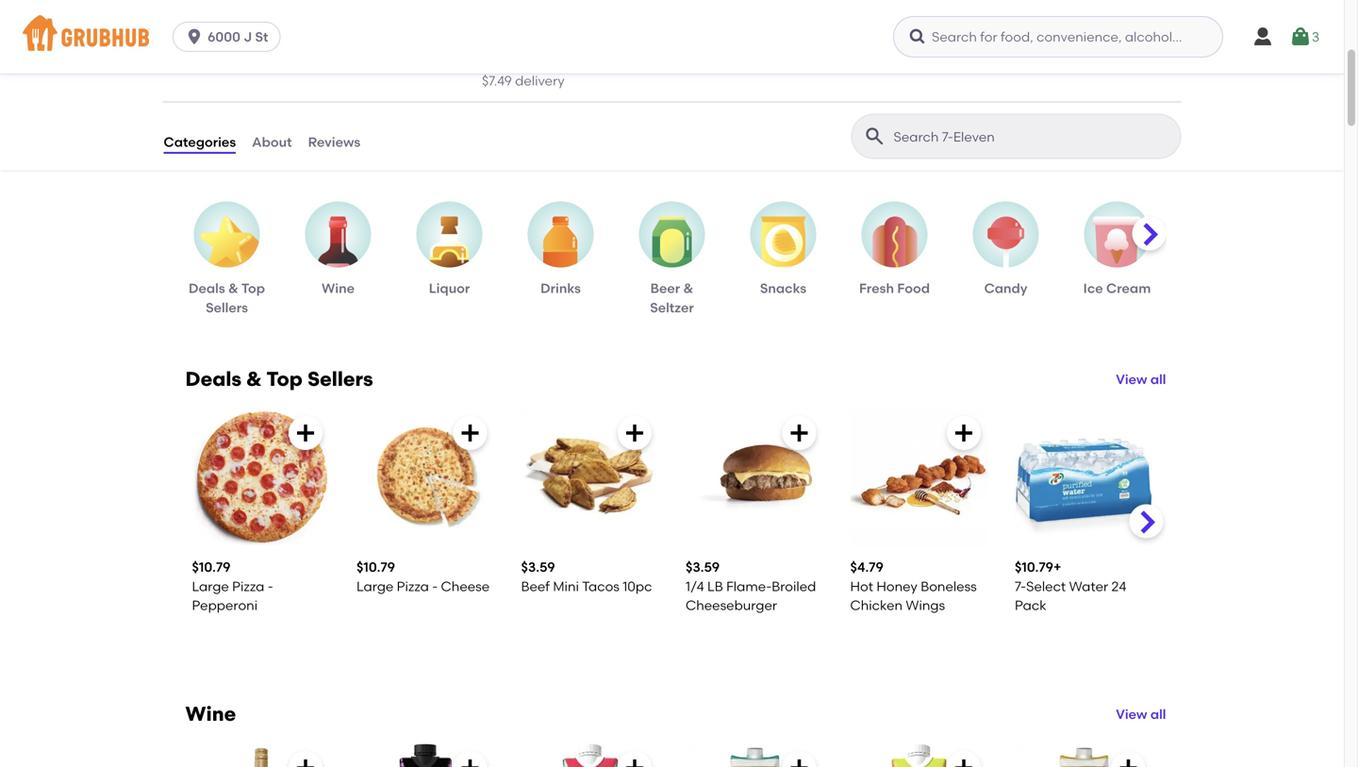 Task type: describe. For each thing, give the bounding box(es) containing it.
view all for deals & top sellers
[[1117, 371, 1167, 387]]

magnifying glass icon image
[[864, 125, 887, 148]]

mini
[[553, 578, 579, 594]]

large for large pizza - cheese
[[357, 578, 394, 594]]

1 vertical spatial wine
[[185, 702, 236, 726]]

top inside deals & top sellers
[[241, 280, 265, 296]]

1 horizontal spatial sellers
[[308, 367, 373, 391]]

beer & seltzer
[[650, 280, 694, 316]]

chicken
[[851, 597, 903, 613]]

$4.79 hot honey boneless chicken wings
[[851, 559, 977, 613]]

svg image for beatbox fruit punch 500ml image
[[624, 757, 646, 767]]

svg image for yosemite road chardonnay 750ml image
[[294, 757, 317, 767]]

Search 7-Eleven search field
[[892, 128, 1175, 146]]

1 vertical spatial deals & top sellers
[[185, 367, 373, 391]]

candy
[[985, 280, 1028, 296]]

svg image for 'beef mini tacos 10pc' image at bottom
[[624, 422, 646, 445]]

reviews
[[308, 134, 361, 150]]

about
[[252, 134, 292, 150]]

$3.59 for 1/4
[[686, 559, 720, 575]]

drinks image
[[544, 217, 578, 273]]

reviews button
[[307, 102, 362, 170]]

view all button for deals & top sellers
[[1117, 370, 1167, 389]]

$3.59 beef mini tacos 10pc
[[521, 559, 652, 594]]

3 button
[[1290, 20, 1320, 54]]

food
[[898, 280, 930, 296]]

candy image
[[987, 217, 1026, 273]]

pepperoni
[[192, 597, 258, 613]]

ice
[[1084, 280, 1104, 296]]

Search for food, convenience, alcohol... search field
[[894, 16, 1224, 58]]

boneless
[[921, 578, 977, 594]]

ice cream button
[[1076, 202, 1160, 298]]

6000
[[208, 29, 241, 45]]

cream
[[1107, 280, 1152, 296]]

drinks button
[[519, 202, 603, 298]]

svg image for large pizza - pepperoni image
[[294, 422, 317, 445]]

$7.49 delivery
[[482, 72, 565, 89]]

beef mini tacos 10pc image
[[521, 409, 660, 547]]

beatbox fruit punch 500ml image
[[521, 744, 660, 767]]

svg image for beatbox pink lemonade 500ml image
[[459, 757, 482, 767]]

view for deals & top sellers
[[1117, 371, 1148, 387]]

$10.79 for $10.79 + 7-select water 24 pack
[[1015, 559, 1054, 575]]

yosemite road chardonnay 750ml image
[[192, 744, 330, 767]]

all for deals & top sellers
[[1151, 371, 1167, 387]]

wings
[[906, 597, 946, 613]]

honey
[[877, 578, 918, 594]]

large for large pizza - pepperoni
[[192, 578, 229, 594]]

candy button
[[964, 202, 1048, 298]]

fresh food image
[[872, 217, 918, 273]]

7-
[[1015, 578, 1027, 594]]

beatbox pink lemonade 500ml image
[[357, 744, 495, 767]]

drinks
[[541, 280, 581, 296]]

large pizza - pepperoni image
[[192, 409, 330, 547]]

select
[[1027, 578, 1067, 594]]

1/4
[[686, 578, 705, 594]]

deals & top sellers image
[[193, 217, 261, 273]]

hot
[[851, 578, 874, 594]]

& for beer & seltzer image
[[684, 280, 694, 296]]

svg image inside main navigation navigation
[[1252, 25, 1275, 48]]

pizza for pepperoni
[[232, 578, 265, 594]]

all for wine
[[1151, 706, 1167, 722]]

7-select water 24 pack image
[[1015, 409, 1154, 547]]

6000 j st button
[[173, 22, 288, 52]]

ice cream
[[1084, 280, 1152, 296]]

svg image for beatbox juicy mango 500ml image
[[953, 757, 976, 767]]

categories
[[164, 134, 236, 150]]

beef
[[521, 578, 550, 594]]

1 vertical spatial deals
[[185, 367, 242, 391]]

vendange tetra pinot grigio 500ml image
[[686, 744, 824, 767]]

3
[[1313, 29, 1320, 45]]

flame-
[[727, 578, 772, 594]]



Task type: locate. For each thing, give the bounding box(es) containing it.
st
[[255, 29, 268, 45]]

1 $10.79 from the left
[[192, 559, 231, 575]]

svg image for 1/4 lb flame-broiled cheeseburger image
[[788, 422, 811, 445]]

2 large from the left
[[357, 578, 394, 594]]

snacks button
[[742, 202, 826, 298]]

pizza inside $10.79 large pizza - cheese
[[397, 578, 429, 594]]

$10.79 inside $10.79 + 7-select water 24 pack
[[1015, 559, 1054, 575]]

0 horizontal spatial pizza
[[232, 578, 265, 594]]

$10.79 large pizza - pepperoni
[[192, 559, 273, 613]]

2 - from the left
[[432, 578, 438, 594]]

seltzer
[[650, 299, 694, 316]]

2 horizontal spatial &
[[684, 280, 694, 296]]

tacos
[[582, 578, 620, 594]]

water
[[1070, 578, 1109, 594]]

cheeseburger
[[686, 597, 778, 613]]

$7.49
[[482, 72, 512, 89]]

1 horizontal spatial top
[[266, 367, 303, 391]]

view for wine
[[1117, 706, 1148, 722]]

view all for wine
[[1117, 706, 1167, 722]]

2 $10.79 from the left
[[357, 559, 395, 575]]

sellers inside button
[[206, 299, 248, 316]]

wine image
[[318, 217, 359, 273]]

0 vertical spatial all
[[1151, 371, 1167, 387]]

view
[[1117, 371, 1148, 387], [1117, 706, 1148, 722]]

wine inside button
[[322, 280, 355, 296]]

0 vertical spatial top
[[241, 280, 265, 296]]

0 vertical spatial view all
[[1117, 371, 1167, 387]]

1 horizontal spatial wine
[[322, 280, 355, 296]]

deals & top sellers button
[[185, 202, 269, 317]]

$10.79 for $10.79 large pizza - cheese
[[357, 559, 395, 575]]

deals inside button
[[189, 280, 225, 296]]

view down 'cream'
[[1117, 371, 1148, 387]]

view all button up vendange tetra chardonnay 500ml image
[[1117, 705, 1167, 724]]

svg image
[[1290, 25, 1313, 48], [185, 27, 204, 46], [909, 27, 928, 46], [294, 422, 317, 445], [459, 422, 482, 445], [953, 422, 976, 445], [459, 757, 482, 767], [624, 757, 646, 767], [788, 757, 811, 767], [953, 757, 976, 767], [1118, 757, 1140, 767]]

view all up vendange tetra chardonnay 500ml image
[[1117, 706, 1167, 722]]

liquor image
[[430, 217, 469, 273]]

24
[[1112, 578, 1127, 594]]

1 vertical spatial view all
[[1117, 706, 1167, 722]]

1 view all from the top
[[1117, 371, 1167, 387]]

1 vertical spatial view
[[1117, 706, 1148, 722]]

6000 j st
[[208, 29, 268, 45]]

about button
[[251, 102, 293, 170]]

wine down wine image
[[322, 280, 355, 296]]

beatbox juicy mango 500ml image
[[851, 744, 989, 767]]

view all button down 'cream'
[[1117, 370, 1167, 389]]

& inside beer & seltzer
[[684, 280, 694, 296]]

0 vertical spatial deals & top sellers
[[189, 280, 265, 316]]

$4.79
[[851, 559, 884, 575]]

pizza inside $10.79 large pizza - pepperoni
[[232, 578, 265, 594]]

snacks
[[760, 280, 807, 296]]

svg image inside 6000 j st button
[[185, 27, 204, 46]]

large up pepperoni
[[192, 578, 229, 594]]

$3.59 for beef
[[521, 559, 555, 575]]

svg image for hot honey boneless chicken wings image
[[953, 422, 976, 445]]

deals & top sellers inside button
[[189, 280, 265, 316]]

svg image
[[1252, 25, 1275, 48], [624, 422, 646, 445], [788, 422, 811, 445], [294, 757, 317, 767]]

beer & seltzer button
[[630, 202, 714, 317]]

broiled
[[772, 578, 817, 594]]

fresh food
[[860, 280, 930, 296]]

deals
[[189, 280, 225, 296], [185, 367, 242, 391]]

0 vertical spatial sellers
[[206, 299, 248, 316]]

pizza up pepperoni
[[232, 578, 265, 594]]

1 pizza from the left
[[232, 578, 265, 594]]

$3.59 1/4 lb flame-broiled cheeseburger
[[686, 559, 817, 613]]

$10.79 + 7-select water 24 pack
[[1015, 559, 1127, 613]]

$3.59 up 1/4
[[686, 559, 720, 575]]

cheese
[[441, 578, 490, 594]]

2 pizza from the left
[[397, 578, 429, 594]]

0 vertical spatial deals
[[189, 280, 225, 296]]

beer
[[651, 280, 681, 296]]

0 horizontal spatial wine
[[185, 702, 236, 726]]

0 vertical spatial wine
[[322, 280, 355, 296]]

view up vendange tetra chardonnay 500ml image
[[1117, 706, 1148, 722]]

beer & seltzer image
[[653, 217, 692, 273]]

- for cheese
[[432, 578, 438, 594]]

snacks image
[[761, 217, 807, 273]]

2 view from the top
[[1117, 706, 1148, 722]]

0 horizontal spatial sellers
[[206, 299, 248, 316]]

1 horizontal spatial large
[[357, 578, 394, 594]]

1 horizontal spatial &
[[246, 367, 262, 391]]

1 all from the top
[[1151, 371, 1167, 387]]

2 all from the top
[[1151, 706, 1167, 722]]

-
[[268, 578, 273, 594], [432, 578, 438, 594]]

wine
[[322, 280, 355, 296], [185, 702, 236, 726]]

1 horizontal spatial pizza
[[397, 578, 429, 594]]

all
[[1151, 371, 1167, 387], [1151, 706, 1167, 722]]

2 view all button from the top
[[1117, 705, 1167, 724]]

deals & top sellers
[[189, 280, 265, 316], [185, 367, 373, 391]]

liquor
[[429, 280, 470, 296]]

svg image for the vendange tetra pinot grigio 500ml image
[[788, 757, 811, 767]]

1 large from the left
[[192, 578, 229, 594]]

$10.79 for $10.79 large pizza - pepperoni
[[192, 559, 231, 575]]

0 horizontal spatial top
[[241, 280, 265, 296]]

delivery
[[515, 72, 565, 89]]

0 vertical spatial view all button
[[1117, 370, 1167, 389]]

hot honey boneless chicken wings image
[[851, 409, 989, 547]]

- for pepperoni
[[268, 578, 273, 594]]

view all
[[1117, 371, 1167, 387], [1117, 706, 1167, 722]]

1 vertical spatial sellers
[[308, 367, 373, 391]]

3 $10.79 from the left
[[1015, 559, 1054, 575]]

0 horizontal spatial &
[[228, 280, 239, 296]]

pizza for cheese
[[397, 578, 429, 594]]

1 horizontal spatial $10.79
[[357, 559, 395, 575]]

$3.59 inside $3.59 1/4 lb flame-broiled cheeseburger
[[686, 559, 720, 575]]

large inside $10.79 large pizza - cheese
[[357, 578, 394, 594]]

pizza left cheese
[[397, 578, 429, 594]]

2 horizontal spatial $10.79
[[1015, 559, 1054, 575]]

$3.59 up beef
[[521, 559, 555, 575]]

- inside $10.79 large pizza - pepperoni
[[268, 578, 273, 594]]

1 horizontal spatial $3.59
[[686, 559, 720, 575]]

main navigation navigation
[[0, 0, 1345, 74]]

large
[[192, 578, 229, 594], [357, 578, 394, 594]]

1 view from the top
[[1117, 371, 1148, 387]]

$10.79 inside $10.79 large pizza - pepperoni
[[192, 559, 231, 575]]

top
[[241, 280, 265, 296], [266, 367, 303, 391]]

$10.79 large pizza - cheese
[[357, 559, 490, 594]]

1/4 lb flame-broiled cheeseburger image
[[686, 409, 824, 547]]

1 vertical spatial top
[[266, 367, 303, 391]]

1 horizontal spatial -
[[432, 578, 438, 594]]

1 $3.59 from the left
[[521, 559, 555, 575]]

svg image for vendange tetra chardonnay 500ml image
[[1118, 757, 1140, 767]]

1 vertical spatial all
[[1151, 706, 1167, 722]]

view all button for wine
[[1117, 705, 1167, 724]]

sellers
[[206, 299, 248, 316], [308, 367, 373, 391]]

0 horizontal spatial $10.79
[[192, 559, 231, 575]]

2 $3.59 from the left
[[686, 559, 720, 575]]

+
[[1054, 559, 1062, 575]]

large inside $10.79 large pizza - pepperoni
[[192, 578, 229, 594]]

wine button
[[296, 202, 380, 298]]

pizza
[[232, 578, 265, 594], [397, 578, 429, 594]]

1 view all button from the top
[[1117, 370, 1167, 389]]

view all down 'cream'
[[1117, 371, 1167, 387]]

&
[[228, 280, 239, 296], [684, 280, 694, 296], [246, 367, 262, 391]]

ice cream image
[[1093, 217, 1142, 273]]

vendange tetra chardonnay 500ml image
[[1015, 744, 1154, 767]]

$10.79
[[192, 559, 231, 575], [357, 559, 395, 575], [1015, 559, 1054, 575]]

1 vertical spatial view all button
[[1117, 705, 1167, 724]]

fresh food button
[[853, 202, 937, 298]]

$3.59
[[521, 559, 555, 575], [686, 559, 720, 575]]

0 vertical spatial view
[[1117, 371, 1148, 387]]

$3.59 inside "$3.59 beef mini tacos 10pc"
[[521, 559, 555, 575]]

view all button
[[1117, 370, 1167, 389], [1117, 705, 1167, 724]]

0 horizontal spatial large
[[192, 578, 229, 594]]

2 view all from the top
[[1117, 706, 1167, 722]]

wine up yosemite road chardonnay 750ml image
[[185, 702, 236, 726]]

j
[[244, 29, 252, 45]]

fresh
[[860, 280, 895, 296]]

lb
[[708, 578, 724, 594]]

10pc
[[623, 578, 652, 594]]

& for deals & top sellers image at left top
[[228, 280, 239, 296]]

- inside $10.79 large pizza - cheese
[[432, 578, 438, 594]]

svg image for large pizza - cheese image
[[459, 422, 482, 445]]

svg image inside 3 button
[[1290, 25, 1313, 48]]

large left cheese
[[357, 578, 394, 594]]

0 horizontal spatial $3.59
[[521, 559, 555, 575]]

1 - from the left
[[268, 578, 273, 594]]

pack
[[1015, 597, 1047, 613]]

liquor button
[[408, 202, 492, 298]]

large pizza - cheese image
[[357, 409, 495, 547]]

0 horizontal spatial -
[[268, 578, 273, 594]]

$10.79 inside $10.79 large pizza - cheese
[[357, 559, 395, 575]]

categories button
[[163, 102, 237, 170]]



Task type: vqa. For each thing, say whether or not it's contained in the screenshot.
Strawberries, orange juice, low fat yogurt, honey. the yogurt,
no



